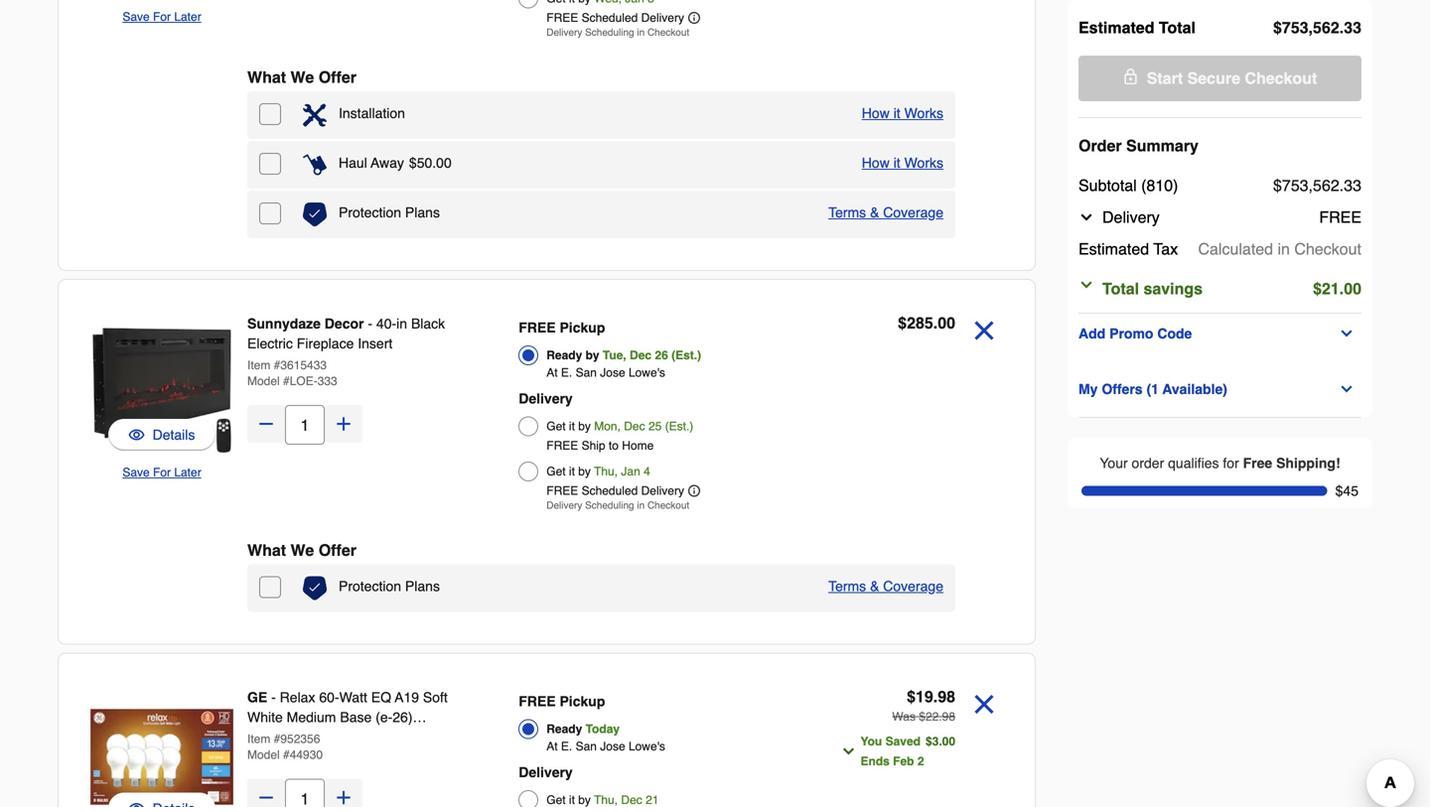 Task type: describe. For each thing, give the bounding box(es) containing it.
60-
[[319, 690, 339, 706]]

bulb
[[379, 730, 407, 746]]

$ 753,562 . 33 for total
[[1274, 18, 1362, 37]]

1 plans from the top
[[405, 205, 440, 221]]

pack)
[[427, 730, 463, 746]]

ready for relax 60-watt eq a19 soft white medium base (e-26) dimmable led light bulb (8-pack)
[[547, 723, 582, 737]]

21
[[1322, 280, 1340, 298]]

promo
[[1110, 326, 1154, 342]]

quickview image
[[129, 799, 145, 808]]

estimated total
[[1079, 18, 1196, 37]]

available)
[[1163, 381, 1228, 397]]

code
[[1158, 326, 1192, 342]]

minus image
[[256, 788, 276, 808]]

2 coverage from the top
[[883, 579, 944, 595]]

how it works button for haul away
[[862, 153, 944, 173]]

get it by thu, jan 4
[[547, 465, 650, 479]]

estimated tax
[[1079, 240, 1178, 258]]

secure image
[[1123, 69, 1139, 84]]

offer for free
[[319, 68, 357, 86]]

we for free
[[291, 68, 314, 86]]

40-in black electric fireplace insert
[[247, 316, 445, 352]]

lowe's for relax 60-watt eq a19 soft white medium base (e-26) dimmable led light bulb (8-pack)
[[629, 740, 666, 754]]

1 info image from the top
[[688, 12, 700, 24]]

order summary
[[1079, 137, 1199, 155]]

26)
[[393, 710, 413, 726]]

$ inside you saved $ 3 .00 ends feb 2
[[926, 735, 932, 749]]

option group for 40-in black electric fireplace insert
[[519, 314, 795, 517]]

sunnydaze decor -
[[247, 316, 376, 332]]

#3615433
[[274, 359, 327, 373]]

sunnydaze
[[247, 316, 321, 332]]

ship
[[582, 439, 606, 453]]

2 terms from the top
[[829, 579, 866, 595]]

relax 60-watt eq a19 soft white medium base (e-26) dimmable led light bulb (8-pack)
[[247, 690, 463, 746]]

checkout inside option group
[[648, 500, 690, 512]]

calculated
[[1199, 240, 1274, 258]]

.00 inside you saved $ 3 .00 ends feb 2
[[939, 735, 956, 749]]

get it by mon, dec 25 (est.)
[[547, 420, 694, 434]]

free pickup for relax 60-watt eq a19 soft white medium base (e-26) dimmable led light bulb (8-pack)
[[519, 694, 605, 710]]

0 vertical spatial chevron down image
[[1079, 210, 1095, 226]]

0 vertical spatial by
[[586, 349, 600, 363]]

1 scheduled from the top
[[582, 11, 638, 25]]

my
[[1079, 381, 1098, 397]]

$45
[[1336, 483, 1359, 499]]

light
[[345, 730, 375, 746]]

mon,
[[594, 420, 621, 434]]

how for haul away
[[862, 155, 890, 171]]

chevron down image for my offers (1 available)
[[1339, 381, 1355, 397]]

chevron down image for add promo code
[[1339, 326, 1355, 342]]

was
[[893, 710, 916, 724]]

shipping!
[[1277, 455, 1341, 471]]

base
[[340, 710, 372, 726]]

how it works for installation
[[862, 105, 944, 121]]

watt
[[339, 690, 367, 706]]

#loe-
[[283, 375, 318, 388]]

details
[[153, 427, 195, 443]]

we for free pickup
[[291, 541, 314, 560]]

26
[[655, 349, 668, 363]]

ends
[[861, 755, 890, 769]]

0 vertical spatial 98
[[938, 688, 956, 706]]

at for relax 60-watt eq a19 soft white medium base (e-26) dimmable led light bulb (8-pack)
[[547, 740, 558, 754]]

33 for subtotal (810)
[[1344, 176, 1362, 195]]

40-
[[376, 316, 397, 332]]

item #952356 model #44930
[[247, 733, 323, 762]]

1 vertical spatial (est.)
[[665, 420, 694, 434]]

item for relax 60-watt eq a19 soft white medium base (e-26) dimmable led light bulb (8-pack)
[[247, 733, 271, 747]]

offer for free pickup
[[319, 541, 357, 560]]

22
[[926, 710, 939, 724]]

estimated for estimated tax
[[1079, 240, 1150, 258]]

free
[[1243, 455, 1273, 471]]

haul
[[339, 155, 367, 171]]

installation
[[339, 105, 405, 121]]

feb
[[893, 755, 914, 769]]

in inside the 40-in black electric fireplace insert
[[397, 316, 407, 332]]

2 save from the top
[[123, 466, 150, 480]]

2 for from the top
[[153, 466, 171, 480]]

calculated in checkout
[[1199, 240, 1362, 258]]

add promo code
[[1079, 326, 1192, 342]]

san for relax 60-watt eq a19 soft white medium base (e-26) dimmable led light bulb (8-pack)
[[576, 740, 597, 754]]

0 horizontal spatial total
[[1103, 280, 1140, 298]]

start
[[1147, 69, 1183, 87]]

0 vertical spatial (est.)
[[672, 349, 701, 363]]

add
[[1079, 326, 1106, 342]]

start secure checkout
[[1147, 69, 1318, 87]]

2 protection plans from the top
[[339, 579, 440, 595]]

today
[[586, 723, 620, 737]]

later for first save for later button from the top
[[174, 10, 201, 24]]

(810)
[[1142, 176, 1179, 195]]

offers
[[1102, 381, 1143, 397]]

753,562 for subtotal (810)
[[1282, 176, 1340, 195]]

you
[[861, 735, 882, 749]]

add promo code link
[[1079, 322, 1362, 346]]

decor
[[325, 316, 364, 332]]

1 & from the top
[[870, 205, 880, 221]]

#44930
[[283, 749, 323, 762]]

relax 60-watt eq a19 soft white medium base (e-26) dimmable led light bulb (8-pack) image
[[90, 686, 233, 808]]

at for 40-in black electric fireplace insert
[[547, 366, 558, 380]]

25
[[649, 420, 662, 434]]

#952356
[[274, 733, 320, 747]]

1 vertical spatial dec
[[624, 420, 645, 434]]

ready today
[[547, 723, 620, 737]]

at e. san jose lowe's for 40-in black electric fireplace insert
[[547, 366, 666, 380]]

free scheduled delivery for 2nd info image from the bottom of the page
[[547, 11, 684, 25]]

$ 285 .00
[[898, 314, 956, 332]]

e. for relax 60-watt eq a19 soft white medium base (e-26) dimmable led light bulb (8-pack)
[[561, 740, 572, 754]]

order
[[1079, 137, 1122, 155]]

later for second save for later button from the top of the page
[[174, 466, 201, 480]]

summary
[[1127, 137, 1199, 155]]

total savings
[[1103, 280, 1203, 298]]

checkout inside button
[[1245, 69, 1318, 87]]

medium
[[287, 710, 336, 726]]

thu,
[[594, 465, 618, 479]]

savings
[[1144, 280, 1203, 298]]

my offers (1 available)
[[1079, 381, 1228, 397]]

3
[[932, 735, 939, 749]]

relax
[[280, 690, 315, 706]]

your
[[1100, 455, 1128, 471]]

1 coverage from the top
[[883, 205, 944, 221]]

how for installation
[[862, 105, 890, 121]]

white
[[247, 710, 283, 726]]

subtotal (810)
[[1079, 176, 1179, 195]]

delivery scheduling in checkout for 2nd info image from the bottom of the page
[[547, 27, 690, 38]]

50
[[417, 155, 432, 171]]

assembly image
[[303, 103, 327, 127]]

subtotal
[[1079, 176, 1137, 195]]

saved
[[886, 735, 921, 749]]

2 & from the top
[[870, 579, 880, 595]]



Task type: vqa. For each thing, say whether or not it's contained in the screenshot.
the corporation
no



Task type: locate. For each thing, give the bounding box(es) containing it.
how
[[862, 105, 890, 121], [862, 155, 890, 171]]

1 estimated from the top
[[1079, 18, 1155, 37]]

(est.) right 25
[[665, 420, 694, 434]]

0 vertical spatial e.
[[561, 366, 572, 380]]

pickup up tue,
[[560, 320, 605, 336]]

1 protection plans from the top
[[339, 205, 440, 221]]

1 vertical spatial save for later button
[[123, 463, 201, 483]]

get for get it by thu, jan 4
[[547, 465, 566, 479]]

1 vertical spatial protection plan filled image
[[303, 577, 327, 601]]

how it works button
[[862, 103, 944, 123], [862, 153, 944, 173]]

get left thu,
[[547, 465, 566, 479]]

1 vertical spatial at e. san jose lowe's
[[547, 740, 666, 754]]

at e. san jose lowe's down tue,
[[547, 366, 666, 380]]

free pickup for 40-in black electric fireplace insert
[[519, 320, 605, 336]]

later
[[174, 10, 201, 24], [174, 466, 201, 480]]

chevron down image up shipping! on the right
[[1339, 381, 1355, 397]]

0 vertical spatial scheduling
[[585, 27, 634, 38]]

1 scheduling from the top
[[585, 27, 634, 38]]

fireplace
[[297, 336, 354, 352]]

pickup
[[560, 320, 605, 336], [560, 694, 605, 710]]

e. for 40-in black electric fireplace insert
[[561, 366, 572, 380]]

0 vertical spatial save for later
[[123, 10, 201, 24]]

$ 753,562 . 33
[[1274, 18, 1362, 37], [1274, 176, 1362, 195]]

1 vertical spatial terms & coverage
[[829, 579, 944, 595]]

1 delivery scheduling in checkout from the top
[[547, 27, 690, 38]]

soft
[[423, 690, 448, 706]]

item down electric
[[247, 359, 271, 373]]

get up free ship to home
[[547, 420, 566, 434]]

0 vertical spatial plus image
[[334, 414, 354, 434]]

plus image for a19
[[334, 788, 354, 808]]

$ 753,562 . 33 for (810)
[[1274, 176, 1362, 195]]

1 plus image from the top
[[334, 414, 354, 434]]

dimmable
[[247, 730, 310, 746]]

order
[[1132, 455, 1165, 471]]

1 model from the top
[[247, 375, 280, 388]]

0 vertical spatial save for later button
[[123, 7, 201, 27]]

1 vertical spatial offer
[[319, 541, 357, 560]]

in inside option group
[[637, 500, 645, 512]]

0 vertical spatial free pickup
[[519, 320, 605, 336]]

0 vertical spatial dec
[[630, 349, 652, 363]]

1 how it works button from the top
[[862, 103, 944, 123]]

ge
[[247, 690, 267, 706]]

info image inside option group
[[688, 485, 700, 497]]

1 protection from the top
[[339, 205, 401, 221]]

insert
[[358, 336, 393, 352]]

in
[[637, 27, 645, 38], [1278, 240, 1290, 258], [397, 316, 407, 332], [637, 500, 645, 512]]

e.
[[561, 366, 572, 380], [561, 740, 572, 754]]

0 vertical spatial jose
[[600, 366, 625, 380]]

by left tue,
[[586, 349, 600, 363]]

2 at from the top
[[547, 740, 558, 754]]

my offers (1 available) link
[[1079, 378, 1362, 401]]

1 vertical spatial 33
[[1344, 176, 1362, 195]]

free ship to home
[[547, 439, 654, 453]]

1 vertical spatial scheduling
[[585, 500, 634, 512]]

delivery scheduling in checkout inside option group
[[547, 500, 690, 512]]

what we offer for free pickup
[[247, 541, 357, 560]]

san
[[576, 366, 597, 380], [576, 740, 597, 754]]

1 how it works from the top
[[862, 105, 944, 121]]

1 vertical spatial plans
[[405, 579, 440, 595]]

free pickup up ready today
[[519, 694, 605, 710]]

2 e. from the top
[[561, 740, 572, 754]]

at e. san jose lowe's for relax 60-watt eq a19 soft white medium base (e-26) dimmable led light bulb (8-pack)
[[547, 740, 666, 754]]

0 vertical spatial stepper number input field with increment and decrement buttons number field
[[285, 405, 325, 445]]

jose for relax 60-watt eq a19 soft white medium base (e-26) dimmable led light bulb (8-pack)
[[600, 740, 625, 754]]

chevron down image down $ 21 .00
[[1339, 326, 1355, 342]]

pickup for relax 60-watt eq a19 soft white medium base (e-26) dimmable led light bulb (8-pack)
[[560, 694, 605, 710]]

2 free scheduled delivery from the top
[[547, 484, 684, 498]]

2 753,562 from the top
[[1282, 176, 1340, 195]]

0 vertical spatial works
[[905, 105, 944, 121]]

stepper number input field with increment and decrement buttons number field down #44930 at the left of page
[[285, 779, 325, 808]]

2 pickup from the top
[[560, 694, 605, 710]]

remove item image right $ 285 .00
[[968, 314, 1001, 348]]

model down dimmable
[[247, 749, 280, 762]]

1 lowe's from the top
[[629, 366, 666, 380]]

0 vertical spatial protection
[[339, 205, 401, 221]]

1 how from the top
[[862, 105, 890, 121]]

1 save from the top
[[123, 10, 150, 24]]

by
[[586, 349, 600, 363], [578, 420, 591, 434], [578, 465, 591, 479]]

1 get from the top
[[547, 420, 566, 434]]

remove item image
[[968, 314, 1001, 348], [968, 688, 1001, 722]]

0 vertical spatial protection plan filled image
[[303, 203, 327, 227]]

2 $ 753,562 . 33 from the top
[[1274, 176, 1362, 195]]

terms & coverage button for second protection plan filled icon from the top
[[829, 577, 944, 597]]

1 vertical spatial ready
[[547, 723, 582, 737]]

free scheduled delivery
[[547, 11, 684, 25], [547, 484, 684, 498]]

2 estimated from the top
[[1079, 240, 1150, 258]]

2 remove item image from the top
[[968, 688, 1001, 722]]

get
[[547, 420, 566, 434], [547, 465, 566, 479]]

2 item from the top
[[247, 733, 271, 747]]

total down 'estimated tax'
[[1103, 280, 1140, 298]]

0 vertical spatial offer
[[319, 68, 357, 86]]

by up ship
[[578, 420, 591, 434]]

1 vertical spatial free scheduled delivery
[[547, 484, 684, 498]]

save
[[123, 10, 150, 24], [123, 466, 150, 480]]

0 vertical spatial how it works
[[862, 105, 944, 121]]

how it works for haul away
[[862, 155, 944, 171]]

pickup for 40-in black electric fireplace insert
[[560, 320, 605, 336]]

0 horizontal spatial -
[[271, 690, 276, 706]]

chevron down image left you
[[841, 744, 857, 760]]

1 vertical spatial san
[[576, 740, 597, 754]]

333
[[318, 375, 338, 388]]

1 vertical spatial chevron down image
[[1339, 326, 1355, 342]]

1 we from the top
[[291, 68, 314, 86]]

1 horizontal spatial chevron down image
[[1079, 277, 1095, 293]]

by for thu,
[[578, 465, 591, 479]]

0 vertical spatial for
[[153, 10, 171, 24]]

1 vertical spatial works
[[905, 155, 944, 171]]

model left #loe-
[[247, 375, 280, 388]]

ready left tue,
[[547, 349, 582, 363]]

0 vertical spatial option group
[[519, 314, 795, 517]]

secure
[[1188, 69, 1241, 87]]

remove item image for relax 60-watt eq a19 soft white medium base (e-26) dimmable led light bulb (8-pack)
[[968, 688, 1001, 722]]

2 what we offer from the top
[[247, 541, 357, 560]]

2 33 from the top
[[1344, 176, 1362, 195]]

(1
[[1147, 381, 1159, 397]]

1 vertical spatial &
[[870, 579, 880, 595]]

1 vertical spatial remove item image
[[968, 688, 1001, 722]]

$ 19 . 98 was $ 22 . 98
[[893, 688, 956, 724]]

model
[[247, 375, 280, 388], [247, 749, 280, 762]]

1 vertical spatial estimated
[[1079, 240, 1150, 258]]

option group for relax 60-watt eq a19 soft white medium base (e-26) dimmable led light bulb (8-pack)
[[519, 688, 795, 808]]

save for later button
[[123, 7, 201, 27], [123, 463, 201, 483]]

0 vertical spatial how it works button
[[862, 103, 944, 123]]

0 vertical spatial pickup
[[560, 320, 605, 336]]

$
[[1274, 18, 1282, 37], [409, 155, 417, 171], [1274, 176, 1282, 195], [1313, 280, 1322, 298], [898, 314, 907, 332], [907, 688, 916, 706], [919, 710, 926, 724], [926, 735, 932, 749]]

(8-
[[410, 730, 427, 746]]

0 vertical spatial coverage
[[883, 205, 944, 221]]

2 how it works from the top
[[862, 155, 944, 171]]

delivery scheduling in checkout for info image inside the option group
[[547, 500, 690, 512]]

remove item image for 40-in black electric fireplace insert
[[968, 314, 1001, 348]]

1 vertical spatial how it works button
[[862, 153, 944, 173]]

285
[[907, 314, 934, 332]]

1 vertical spatial what we offer
[[247, 541, 357, 560]]

1 works from the top
[[905, 105, 944, 121]]

33
[[1344, 18, 1362, 37], [1344, 176, 1362, 195]]

1 753,562 from the top
[[1282, 18, 1340, 37]]

1 vertical spatial terms & coverage button
[[829, 577, 944, 597]]

1 vertical spatial jose
[[600, 740, 625, 754]]

what
[[247, 68, 286, 86], [247, 541, 286, 560]]

how it works button for installation
[[862, 103, 944, 123]]

0 vertical spatial free scheduled delivery
[[547, 11, 684, 25]]

item down "white"
[[247, 733, 271, 747]]

2 how from the top
[[862, 155, 890, 171]]

for
[[153, 10, 171, 24], [153, 466, 171, 480]]

get for get it by mon, dec 25 (est.)
[[547, 420, 566, 434]]

1 remove item image from the top
[[968, 314, 1001, 348]]

chevron down image down 'subtotal'
[[1079, 210, 1095, 226]]

jose down the "today"
[[600, 740, 625, 754]]

2 free pickup from the top
[[519, 694, 605, 710]]

1 33 from the top
[[1344, 18, 1362, 37]]

98 right 22
[[942, 710, 956, 724]]

2 offer from the top
[[319, 541, 357, 560]]

1 vertical spatial save for later
[[123, 466, 201, 480]]

2 works from the top
[[905, 155, 944, 171]]

checkout
[[648, 27, 690, 38], [1245, 69, 1318, 87], [1295, 240, 1362, 258], [648, 500, 690, 512]]

2 scheduled from the top
[[582, 484, 638, 498]]

2 terms & coverage from the top
[[829, 579, 944, 595]]

details button
[[108, 419, 216, 451], [129, 425, 195, 445]]

.
[[1340, 18, 1344, 37], [1340, 176, 1344, 195], [934, 688, 938, 706], [939, 710, 942, 724]]

-
[[368, 316, 373, 332], [271, 690, 276, 706]]

1 terms & coverage from the top
[[829, 205, 944, 221]]

tue,
[[603, 349, 627, 363]]

1 item from the top
[[247, 359, 271, 373]]

1 vertical spatial protection plans
[[339, 579, 440, 595]]

2 how it works button from the top
[[862, 153, 944, 173]]

2 scheduling from the top
[[585, 500, 634, 512]]

total up start
[[1159, 18, 1196, 37]]

1 what we offer from the top
[[247, 68, 357, 86]]

0 vertical spatial at e. san jose lowe's
[[547, 366, 666, 380]]

1 $ 753,562 . 33 from the top
[[1274, 18, 1362, 37]]

2 jose from the top
[[600, 740, 625, 754]]

free
[[547, 11, 578, 25], [1320, 208, 1362, 227], [519, 320, 556, 336], [547, 439, 578, 453], [547, 484, 578, 498], [519, 694, 556, 710]]

2 at e. san jose lowe's from the top
[[547, 740, 666, 754]]

works for installation
[[905, 105, 944, 121]]

0 vertical spatial at
[[547, 366, 558, 380]]

1 horizontal spatial -
[[368, 316, 373, 332]]

1 vertical spatial model
[[247, 749, 280, 762]]

1 stepper number input field with increment and decrement buttons number field from the top
[[285, 405, 325, 445]]

1 pickup from the top
[[560, 320, 605, 336]]

1 at e. san jose lowe's from the top
[[547, 366, 666, 380]]

0 vertical spatial terms
[[829, 205, 866, 221]]

item for 40-in black electric fireplace insert
[[247, 359, 271, 373]]

2 vertical spatial chevron down image
[[1339, 381, 1355, 397]]

dec
[[630, 349, 652, 363], [624, 420, 645, 434]]

1 free scheduled delivery from the top
[[547, 11, 684, 25]]

to
[[609, 439, 619, 453]]

san down ready by tue, dec 26 (est.)
[[576, 366, 597, 380]]

0 vertical spatial get
[[547, 420, 566, 434]]

1 save for later from the top
[[123, 10, 201, 24]]

plus image down 333
[[334, 414, 354, 434]]

753,562 for estimated total
[[1282, 18, 1340, 37]]

1 horizontal spatial total
[[1159, 18, 1196, 37]]

1 e. from the top
[[561, 366, 572, 380]]

item inside item #952356 model #44930
[[247, 733, 271, 747]]

0 vertical spatial $ 753,562 . 33
[[1274, 18, 1362, 37]]

plus image
[[334, 414, 354, 434], [334, 788, 354, 808]]

terms & coverage
[[829, 205, 944, 221], [829, 579, 944, 595]]

free pickup up tue,
[[519, 320, 605, 336]]

item inside the "item #3615433 model #loe-333"
[[247, 359, 271, 373]]

1 vertical spatial save
[[123, 466, 150, 480]]

jose down tue,
[[600, 366, 625, 380]]

0 vertical spatial lowe's
[[629, 366, 666, 380]]

1 later from the top
[[174, 10, 201, 24]]

1 vertical spatial get
[[547, 465, 566, 479]]

remove item image right 22
[[968, 688, 1001, 722]]

2 model from the top
[[247, 749, 280, 762]]

1 save for later button from the top
[[123, 7, 201, 27]]

2 san from the top
[[576, 740, 597, 754]]

1 vertical spatial what
[[247, 541, 286, 560]]

33 for estimated total
[[1344, 18, 1362, 37]]

1 vertical spatial we
[[291, 541, 314, 560]]

haul away filled image
[[303, 153, 327, 177]]

stepper number input field with increment and decrement buttons number field for 40-in black electric fireplace insert
[[285, 405, 325, 445]]

ready left the "today"
[[547, 723, 582, 737]]

1 option group from the top
[[519, 314, 795, 517]]

away
[[371, 155, 404, 171]]

model inside the "item #3615433 model #loe-333"
[[247, 375, 280, 388]]

san for 40-in black electric fireplace insert
[[576, 366, 597, 380]]

0 vertical spatial chevron down image
[[1079, 277, 1095, 293]]

estimated left tax
[[1079, 240, 1150, 258]]

what for free pickup
[[247, 541, 286, 560]]

0 vertical spatial plans
[[405, 205, 440, 221]]

chevron down image inside add promo code link
[[1339, 326, 1355, 342]]

1 vertical spatial terms
[[829, 579, 866, 595]]

40-in black electric fireplace insert image
[[90, 312, 233, 455]]

item
[[247, 359, 271, 373], [247, 733, 271, 747]]

start secure checkout button
[[1079, 56, 1362, 101]]

at e. san jose lowe's down the "today"
[[547, 740, 666, 754]]

info image
[[688, 12, 700, 24], [688, 485, 700, 497]]

2 what from the top
[[247, 541, 286, 560]]

1 vertical spatial option group
[[519, 688, 795, 808]]

1 vertical spatial delivery scheduling in checkout
[[547, 500, 690, 512]]

2 info image from the top
[[688, 485, 700, 497]]

0 vertical spatial item
[[247, 359, 271, 373]]

free scheduled delivery for info image inside the option group
[[547, 484, 684, 498]]

estimated up secure "image"
[[1079, 18, 1155, 37]]

1 protection plan filled image from the top
[[303, 203, 327, 227]]

1 terms from the top
[[829, 205, 866, 221]]

(est.) right 26
[[672, 349, 701, 363]]

1 vertical spatial protection
[[339, 579, 401, 595]]

2 plans from the top
[[405, 579, 440, 595]]

ge -
[[247, 690, 280, 706]]

scheduling
[[585, 27, 634, 38], [585, 500, 634, 512]]

1 vertical spatial e.
[[561, 740, 572, 754]]

1 vertical spatial 98
[[942, 710, 956, 724]]

19
[[916, 688, 934, 706]]

lowe's for 40-in black electric fireplace insert
[[629, 366, 666, 380]]

0 vertical spatial we
[[291, 68, 314, 86]]

chevron down image
[[1079, 210, 1095, 226], [1339, 326, 1355, 342], [1339, 381, 1355, 397]]

chevron down image up add
[[1079, 277, 1095, 293]]

0 vertical spatial remove item image
[[968, 314, 1001, 348]]

by for mon,
[[578, 420, 591, 434]]

1 vertical spatial how
[[862, 155, 890, 171]]

scheduling inside option group
[[585, 500, 634, 512]]

option group
[[519, 314, 795, 517], [519, 688, 795, 808]]

jose for 40-in black electric fireplace insert
[[600, 366, 625, 380]]

ready for 40-in black electric fireplace insert
[[547, 349, 582, 363]]

2 option group from the top
[[519, 688, 795, 808]]

pickup up ready today
[[560, 694, 605, 710]]

$ 753,562 . 33 up start secure checkout
[[1274, 18, 1362, 37]]

1 vertical spatial plus image
[[334, 788, 354, 808]]

san down ready today
[[576, 740, 597, 754]]

0 vertical spatial protection plans
[[339, 205, 440, 221]]

haul away $ 50 .00
[[339, 155, 452, 171]]

1 vertical spatial -
[[271, 690, 276, 706]]

by left thu,
[[578, 465, 591, 479]]

2 plus image from the top
[[334, 788, 354, 808]]

0 vertical spatial ready
[[547, 349, 582, 363]]

753,562 up start secure checkout
[[1282, 18, 1340, 37]]

tax
[[1154, 240, 1178, 258]]

black
[[411, 316, 445, 332]]

stepper number input field with increment and decrement buttons number field for relax 60-watt eq a19 soft white medium base (e-26) dimmable led light bulb (8-pack)
[[285, 779, 325, 808]]

2 stepper number input field with increment and decrement buttons number field from the top
[[285, 779, 325, 808]]

2
[[918, 755, 924, 769]]

eq
[[371, 690, 391, 706]]

0 vertical spatial scheduled
[[582, 11, 638, 25]]

$ 753,562 . 33 up calculated in checkout at the right of the page
[[1274, 176, 1362, 195]]

what we offer for free
[[247, 68, 357, 86]]

1 jose from the top
[[600, 366, 625, 380]]

(e-
[[376, 710, 393, 726]]

2 ready from the top
[[547, 723, 582, 737]]

0 vertical spatial estimated
[[1079, 18, 1155, 37]]

a19
[[395, 690, 419, 706]]

2 save for later from the top
[[123, 466, 201, 480]]

jan
[[621, 465, 641, 479]]

1 vertical spatial coverage
[[883, 579, 944, 595]]

chevron down image
[[1079, 277, 1095, 293], [841, 744, 857, 760]]

1 ready from the top
[[547, 349, 582, 363]]

0 vertical spatial terms & coverage button
[[829, 203, 944, 223]]

minus image
[[256, 414, 276, 434]]

led
[[314, 730, 341, 746]]

e. down ready today
[[561, 740, 572, 754]]

1 vertical spatial chevron down image
[[841, 744, 857, 760]]

1 what from the top
[[247, 68, 286, 86]]

home
[[622, 439, 654, 453]]

works for haul away
[[905, 155, 944, 171]]

0 vertical spatial what
[[247, 68, 286, 86]]

2 save for later button from the top
[[123, 463, 201, 483]]

dec left 26
[[630, 349, 652, 363]]

estimated for estimated total
[[1079, 18, 1155, 37]]

1 vertical spatial for
[[153, 466, 171, 480]]

at down ready today
[[547, 740, 558, 754]]

98 right 19
[[938, 688, 956, 706]]

98
[[938, 688, 956, 706], [942, 710, 956, 724]]

$ 21 .00
[[1313, 280, 1362, 298]]

plus image for fireplace
[[334, 414, 354, 434]]

lowe's
[[629, 366, 666, 380], [629, 740, 666, 754]]

e. down ready by tue, dec 26 (est.)
[[561, 366, 572, 380]]

1 free pickup from the top
[[519, 320, 605, 336]]

0 vertical spatial later
[[174, 10, 201, 24]]

1 vertical spatial stepper number input field with increment and decrement buttons number field
[[285, 779, 325, 808]]

0 vertical spatial 33
[[1344, 18, 1362, 37]]

chevron down image inside my offers (1 available) link
[[1339, 381, 1355, 397]]

you saved $ 3 .00 ends feb 2
[[861, 735, 956, 769]]

2 we from the top
[[291, 541, 314, 560]]

.00
[[432, 155, 452, 171], [1340, 280, 1362, 298], [934, 314, 956, 332], [939, 735, 956, 749]]

plans
[[405, 205, 440, 221], [405, 579, 440, 595]]

1 offer from the top
[[319, 68, 357, 86]]

1 san from the top
[[576, 366, 597, 380]]

753,562
[[1282, 18, 1340, 37], [1282, 176, 1340, 195]]

for
[[1223, 455, 1240, 471]]

what for free
[[247, 68, 286, 86]]

0 vertical spatial san
[[576, 366, 597, 380]]

- left the 40-
[[368, 316, 373, 332]]

- right ge
[[271, 690, 276, 706]]

1 vertical spatial pickup
[[560, 694, 605, 710]]

2 get from the top
[[547, 465, 566, 479]]

model inside item #952356 model #44930
[[247, 749, 280, 762]]

2 later from the top
[[174, 466, 201, 480]]

753,562 up calculated in checkout at the right of the page
[[1282, 176, 1340, 195]]

1 vertical spatial item
[[247, 733, 271, 747]]

terms & coverage button for 1st protection plan filled icon from the top of the page
[[829, 203, 944, 223]]

quickview image
[[129, 425, 145, 445]]

1 vertical spatial scheduled
[[582, 484, 638, 498]]

model for 40-in black electric fireplace insert
[[247, 375, 280, 388]]

0 vertical spatial &
[[870, 205, 880, 221]]

1 vertical spatial 753,562
[[1282, 176, 1340, 195]]

1 at from the top
[[547, 366, 558, 380]]

ready by tue, dec 26 (est.)
[[547, 349, 701, 363]]

0 vertical spatial terms & coverage
[[829, 205, 944, 221]]

plus image down light
[[334, 788, 354, 808]]

1 vertical spatial lowe's
[[629, 740, 666, 754]]

2 protection plan filled image from the top
[[303, 577, 327, 601]]

model for relax 60-watt eq a19 soft white medium base (e-26) dimmable led light bulb (8-pack)
[[247, 749, 280, 762]]

0 vertical spatial total
[[1159, 18, 1196, 37]]

stepper number input field with increment and decrement buttons number field right minus image
[[285, 405, 325, 445]]

1 for from the top
[[153, 10, 171, 24]]

at down ready by tue, dec 26 (est.)
[[547, 366, 558, 380]]

2 lowe's from the top
[[629, 740, 666, 754]]

2 terms & coverage button from the top
[[829, 577, 944, 597]]

4
[[644, 465, 650, 479]]

Stepper number input field with increment and decrement buttons number field
[[285, 405, 325, 445], [285, 779, 325, 808]]

0 horizontal spatial chevron down image
[[841, 744, 857, 760]]

your order qualifies for free shipping!
[[1100, 455, 1341, 471]]

1 vertical spatial how it works
[[862, 155, 944, 171]]

2 delivery scheduling in checkout from the top
[[547, 500, 690, 512]]

2 protection from the top
[[339, 579, 401, 595]]

protection plan filled image
[[303, 203, 327, 227], [303, 577, 327, 601]]

free scheduled delivery inside option group
[[547, 484, 684, 498]]

protection plans
[[339, 205, 440, 221], [339, 579, 440, 595]]

0 vertical spatial -
[[368, 316, 373, 332]]

dec up home at the bottom left of the page
[[624, 420, 645, 434]]

1 terms & coverage button from the top
[[829, 203, 944, 223]]



